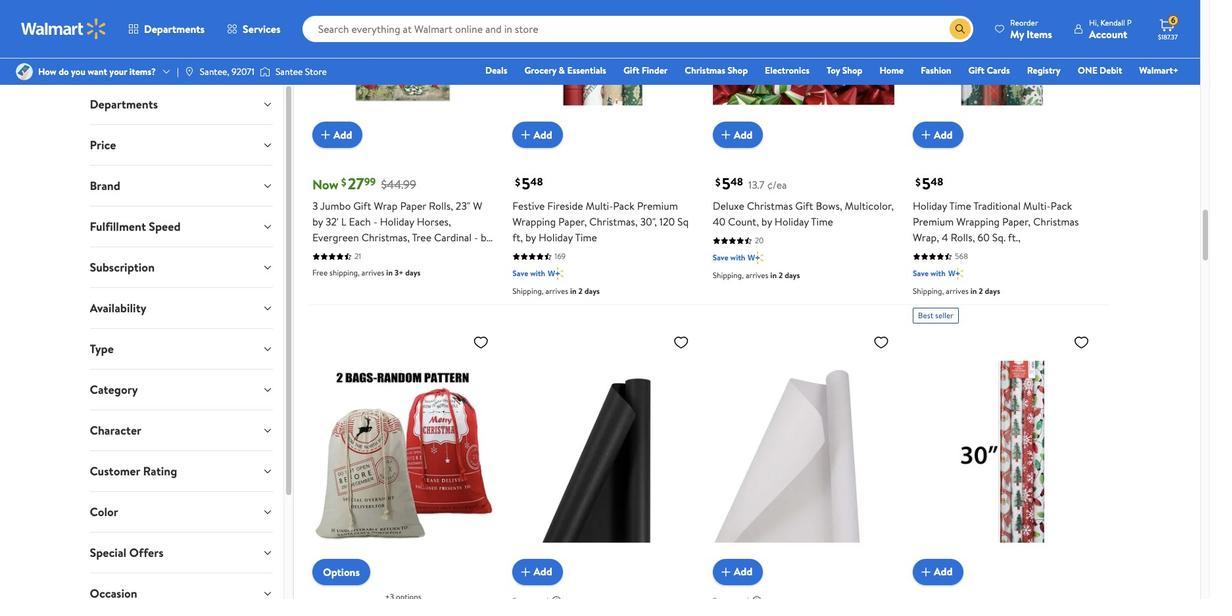 Task type: vqa. For each thing, say whether or not it's contained in the screenshot.
5 within the $ 5 48 13.7 ¢/EA DELUXE CHRISTMAS GIFT BOWS, MULTICOLOR, 40 COUNT, BY HOLIDAY TIME
yes



Task type: locate. For each thing, give the bounding box(es) containing it.
tab
[[79, 574, 283, 599]]

arrives down walmart plus image
[[746, 269, 769, 280]]

customer rating tab
[[79, 451, 283, 491]]

1 walmart plus image from the left
[[548, 266, 563, 280]]

want
[[88, 65, 107, 78]]

1 horizontal spatial time
[[811, 214, 833, 228]]

1 paper, from the left
[[558, 214, 587, 228]]

how do you want your items?
[[38, 65, 156, 78]]

 image right 92071
[[260, 65, 270, 78]]

wrapping inside festive fireside multi-pack premium wrapping paper, christmas, 30", 120 sq ft, by holiday time
[[513, 214, 556, 228]]

paper,
[[558, 214, 587, 228], [1002, 214, 1031, 228]]

pack right fireside
[[613, 198, 635, 212]]

1 horizontal spatial multi-
[[1023, 198, 1051, 212]]

1 horizontal spatial wrapping
[[956, 214, 1000, 228]]

sq
[[678, 214, 689, 228]]

departments
[[144, 22, 205, 36], [90, 96, 158, 112]]

reorder my items
[[1010, 17, 1052, 41]]

multi- right traditional
[[1023, 198, 1051, 212]]

hi, kendall p account
[[1089, 17, 1132, 41]]

0 horizontal spatial save with
[[513, 267, 545, 278]]

48 left 13.7
[[731, 174, 743, 188]]

2 pack from the left
[[1051, 198, 1072, 212]]

add to cart image
[[318, 126, 333, 142], [518, 126, 534, 142], [718, 126, 734, 142], [918, 563, 934, 579]]

deluxe christmas gift bows, multicolor, 40 count, by holiday time image
[[713, 0, 895, 137]]

1 horizontal spatial paper,
[[1002, 214, 1031, 228]]

1 pack from the left
[[613, 198, 635, 212]]

$187.37
[[1158, 32, 1178, 41]]

departments inside tab
[[90, 96, 158, 112]]

1 horizontal spatial add to cart image
[[718, 563, 734, 579]]

169
[[555, 250, 566, 261]]

2 48 from the left
[[731, 174, 743, 188]]

2 horizontal spatial save with
[[913, 267, 946, 278]]

rolls,
[[429, 198, 453, 212], [951, 230, 975, 244]]

christmas inside holiday time traditional multi-pack premium wrapping paper, christmas wrap, 4 rolls, 60 sq. ft.,
[[1033, 214, 1079, 228]]

wrapping
[[513, 214, 556, 228], [956, 214, 1000, 228]]

holiday
[[913, 198, 947, 212], [380, 214, 414, 228], [775, 214, 809, 228], [539, 230, 573, 244]]

$ inside now $ 27 99 $44.99 3 jumbo gift wrap paper rolls, 23" w by 32' l each - holiday horses, evergreen christmas, tree cardinal - by current
[[341, 174, 346, 189]]

0 horizontal spatial christmas,
[[362, 230, 410, 244]]

- right cardinal
[[474, 230, 478, 244]]

by left ft,
[[481, 230, 491, 244]]

2 vertical spatial christmas
[[1033, 214, 1079, 228]]

time inside festive fireside multi-pack premium wrapping paper, christmas, 30", 120 sq ft, by holiday time
[[575, 230, 597, 244]]

$ 5 48 up wrap,
[[916, 172, 943, 194]]

2 horizontal spatial shipping,
[[913, 285, 944, 296]]

0 horizontal spatial shop
[[728, 64, 748, 77]]

1 vertical spatial rolls,
[[951, 230, 975, 244]]

in for festive fireside multi-pack premium wrapping paper, christmas, 30", 120 sq ft, by holiday time
[[570, 285, 577, 296]]

with for festive fireside multi-pack premium wrapping paper, christmas, 30", 120 sq ft, by holiday time
[[530, 267, 545, 278]]

fulfillment
[[90, 218, 146, 235]]

by right ft,
[[526, 230, 536, 244]]

2 horizontal spatial shipping, arrives in 2 days
[[913, 285, 1000, 296]]

walmart plus image
[[548, 266, 563, 280], [948, 266, 964, 280]]

5 up festive
[[522, 172, 530, 194]]

departments button up '|'
[[117, 13, 216, 45]]

0 horizontal spatial shipping, arrives in 2 days
[[513, 285, 600, 296]]

holiday down ¢/ea
[[775, 214, 809, 228]]

0 horizontal spatial $ 5 48
[[515, 172, 543, 194]]

 image
[[16, 63, 33, 80], [260, 65, 270, 78]]

shop inside 'link'
[[728, 64, 748, 77]]

time inside $ 5 48 13.7 ¢/ea deluxe christmas gift bows, multicolor, 40 count, by holiday time
[[811, 214, 833, 228]]

search icon image
[[955, 24, 966, 34]]

time down fireside
[[575, 230, 597, 244]]

best
[[918, 309, 933, 320]]

0 horizontal spatial paper,
[[558, 214, 587, 228]]

add to cart image for 13.7 ¢/ea
[[718, 126, 734, 142]]

holiday inside $ 5 48 13.7 ¢/ea deluxe christmas gift bows, multicolor, 40 count, by holiday time
[[775, 214, 809, 228]]

2 horizontal spatial time
[[949, 198, 972, 212]]

0 horizontal spatial time
[[575, 230, 597, 244]]

grocery & essentials
[[525, 64, 606, 77]]

jam & envelope matte black holiday gift wrap paper, 25 sq ft. image
[[513, 328, 694, 574]]

5 up 'deluxe'
[[722, 172, 731, 194]]

premium inside holiday time traditional multi-pack premium wrapping paper, christmas wrap, 4 rolls, 60 sq. ft.,
[[913, 214, 954, 228]]

0 horizontal spatial multi-
[[586, 198, 613, 212]]

add to cart image
[[918, 126, 934, 142], [518, 563, 534, 579], [718, 563, 734, 579]]

1 horizontal spatial shop
[[842, 64, 863, 77]]

walmart plus image down 568
[[948, 266, 964, 280]]

0 horizontal spatial save
[[513, 267, 528, 278]]

add to cart image for jam & envelope matte black holiday gift wrap paper, 25 sq ft. image on the bottom of page
[[518, 563, 534, 579]]

shipping, up 'best'
[[913, 285, 944, 296]]

1 horizontal spatial 5
[[722, 172, 731, 194]]

48 up 4
[[931, 174, 943, 188]]

gift up each
[[353, 198, 371, 212]]

category button
[[79, 370, 283, 410]]

1 horizontal spatial shipping,
[[713, 269, 744, 280]]

items
[[1027, 27, 1052, 41]]

30",
[[640, 214, 657, 228]]

rolls, up horses,
[[429, 198, 453, 212]]

0 vertical spatial christmas
[[685, 64, 725, 77]]

sq.
[[992, 230, 1006, 244]]

rolls, right 4
[[951, 230, 975, 244]]

grocery
[[525, 64, 557, 77]]

count,
[[728, 214, 759, 228]]

48 inside $ 5 48 13.7 ¢/ea deluxe christmas gift bows, multicolor, 40 count, by holiday time
[[731, 174, 743, 188]]

paper, down fireside
[[558, 214, 587, 228]]

holiday up 169
[[539, 230, 573, 244]]

christmas shop
[[685, 64, 748, 77]]

1 horizontal spatial premium
[[913, 214, 954, 228]]

by inside festive fireside multi-pack premium wrapping paper, christmas, 30", 120 sq ft, by holiday time
[[526, 230, 536, 244]]

arrives down 169
[[546, 285, 568, 296]]

0 vertical spatial departments
[[144, 22, 205, 36]]

13.7
[[749, 177, 765, 191]]

shipping, arrives in 2 days
[[713, 269, 800, 280], [513, 285, 600, 296], [913, 285, 1000, 296]]

1 horizontal spatial shipping, arrives in 2 days
[[713, 269, 800, 280]]

1 horizontal spatial christmas,
[[589, 214, 638, 228]]

premium
[[637, 198, 678, 212], [913, 214, 954, 228]]

 image left how
[[16, 63, 33, 80]]

0 horizontal spatial pack
[[613, 198, 635, 212]]

2 horizontal spatial 2
[[979, 285, 983, 296]]

festive fireside multi-pack premium wrapping paper, christmas, 30", 120 sq ft, by holiday time image
[[513, 0, 694, 137]]

$ 5 48 13.7 ¢/ea deluxe christmas gift bows, multicolor, 40 count, by holiday time
[[713, 172, 894, 228]]

subscription
[[90, 259, 155, 276]]

2 $ 5 48 from the left
[[916, 172, 943, 194]]

character button
[[79, 410, 283, 451]]

0 horizontal spatial 5
[[522, 172, 530, 194]]

2 multi- from the left
[[1023, 198, 1051, 212]]

1 vertical spatial -
[[474, 230, 478, 244]]

0 vertical spatial -
[[373, 214, 378, 228]]

0 horizontal spatial christmas
[[685, 64, 725, 77]]

add to favorites list, jam & envelope matte white holiday gift wrap paper, 25 sq ft. image
[[874, 334, 889, 350]]

walmart image
[[21, 18, 107, 39]]

$ left 27
[[341, 174, 346, 189]]

1 horizontal spatial christmas
[[747, 198, 793, 212]]

|
[[177, 65, 179, 78]]

48 up festive
[[530, 174, 543, 188]]

type button
[[79, 329, 283, 369]]

wrapping down festive
[[513, 214, 556, 228]]

gift inside now $ 27 99 $44.99 3 jumbo gift wrap paper rolls, 23" w by 32' l each - holiday horses, evergreen christmas, tree cardinal - by current
[[353, 198, 371, 212]]

1 horizontal spatial save with
[[713, 251, 746, 262]]

wrapping up 60
[[956, 214, 1000, 228]]

multi- right fireside
[[586, 198, 613, 212]]

by up 20
[[762, 214, 772, 228]]

save down ft,
[[513, 267, 528, 278]]

arrives for holiday time traditional multi-pack premium wrapping paper, christmas wrap, 4 rolls, 60 sq. ft.,
[[946, 285, 969, 296]]

gift left bows,
[[795, 198, 813, 212]]

add to favorites list, 2 pack christmas bags santa sacks canvas bags for gifts image
[[473, 334, 489, 350]]

0 horizontal spatial -
[[373, 214, 378, 228]]

type
[[90, 341, 114, 357]]

1 horizontal spatial with
[[730, 251, 746, 262]]

customer rating button
[[79, 451, 283, 491]]

1 48 from the left
[[530, 174, 543, 188]]

2 walmart plus image from the left
[[948, 266, 964, 280]]

0 horizontal spatial with
[[530, 267, 545, 278]]

2 shop from the left
[[842, 64, 863, 77]]

2 paper, from the left
[[1002, 214, 1031, 228]]

shipping, arrives in 2 days down walmart plus image
[[713, 269, 800, 280]]

$ up festive
[[515, 174, 520, 189]]

gift left finder
[[623, 64, 640, 77]]

1 shop from the left
[[728, 64, 748, 77]]

- right each
[[373, 214, 378, 228]]

shipping, arrives in 2 days up seller
[[913, 285, 1000, 296]]

0 vertical spatial time
[[949, 198, 972, 212]]

$ 5 48 for festive
[[515, 172, 543, 194]]

1 horizontal spatial 48
[[731, 174, 743, 188]]

wrapping inside holiday time traditional multi-pack premium wrapping paper, christmas wrap, 4 rolls, 60 sq. ft.,
[[956, 214, 1000, 228]]

1 vertical spatial time
[[811, 214, 833, 228]]

add to cart image for jam & envelope matte white holiday gift wrap paper, 25 sq ft. image
[[718, 563, 734, 579]]

pack inside holiday time traditional multi-pack premium wrapping paper, christmas wrap, 4 rolls, 60 sq. ft.,
[[1051, 198, 1072, 212]]

pack right traditional
[[1051, 198, 1072, 212]]

1 horizontal spatial save
[[713, 251, 729, 262]]

days
[[405, 266, 421, 278], [785, 269, 800, 280], [585, 285, 600, 296], [985, 285, 1000, 296]]

1 horizontal spatial $ 5 48
[[916, 172, 943, 194]]

2 vertical spatial time
[[575, 230, 597, 244]]

save with for holiday time traditional multi-pack premium wrapping paper, christmas wrap, 4 rolls, 60 sq. ft.,
[[913, 267, 946, 278]]

multi-
[[586, 198, 613, 212], [1023, 198, 1051, 212]]

holiday inside holiday time traditional multi-pack premium wrapping paper, christmas wrap, 4 rolls, 60 sq. ft.,
[[913, 198, 947, 212]]

save for deluxe christmas gift bows, multicolor, 40 count, by holiday time
[[713, 251, 729, 262]]

store
[[305, 65, 327, 78]]

toy shop
[[827, 64, 863, 77]]

p
[[1127, 17, 1132, 28]]

bows,
[[816, 198, 842, 212]]

1 horizontal spatial walmart plus image
[[948, 266, 964, 280]]

1 wrapping from the left
[[513, 214, 556, 228]]

christmas,
[[589, 214, 638, 228], [362, 230, 410, 244]]

premium up 30",
[[637, 198, 678, 212]]

1 horizontal spatial pack
[[1051, 198, 1072, 212]]

2 horizontal spatial christmas
[[1033, 214, 1079, 228]]

christmas inside 'link'
[[685, 64, 725, 77]]

$ up wrap,
[[916, 174, 921, 189]]

2 for holiday time traditional multi-pack premium wrapping paper, christmas wrap, 4 rolls, 60 sq. ft.,
[[979, 285, 983, 296]]

fulfillment speed tab
[[79, 207, 283, 247]]

departments tab
[[79, 84, 283, 124]]

departments up '|'
[[144, 22, 205, 36]]

in for holiday time traditional multi-pack premium wrapping paper, christmas wrap, 4 rolls, 60 sq. ft.,
[[971, 285, 977, 296]]

0 horizontal spatial  image
[[16, 63, 33, 80]]

40
[[713, 214, 726, 228]]

$ 5 48 up festive
[[515, 172, 543, 194]]

1 multi- from the left
[[586, 198, 613, 212]]

christmas, left 30",
[[589, 214, 638, 228]]

5 up wrap,
[[922, 172, 931, 194]]

christmas, down each
[[362, 230, 410, 244]]

jam & envelope matte white holiday gift wrap paper, 25 sq ft. image
[[713, 328, 895, 574]]

electronics link
[[759, 63, 816, 78]]

shop left electronics
[[728, 64, 748, 77]]

1 horizontal spatial  image
[[260, 65, 270, 78]]

120
[[660, 214, 675, 228]]

1 5 from the left
[[522, 172, 530, 194]]

3 5 from the left
[[922, 172, 931, 194]]

2 5 from the left
[[722, 172, 731, 194]]

568
[[955, 250, 968, 261]]

$ up 'deluxe'
[[715, 174, 721, 189]]

shop for toy shop
[[842, 64, 863, 77]]

by left 32'
[[312, 214, 323, 228]]

21
[[354, 250, 361, 261]]

5 for festive fireside multi-pack premium wrapping paper, christmas, 30", 120 sq ft, by holiday time
[[522, 172, 530, 194]]

 image
[[184, 66, 195, 77]]

wrap,
[[913, 230, 939, 244]]

2 for deluxe christmas gift bows, multicolor, 40 count, by holiday time
[[779, 269, 783, 280]]

0 horizontal spatial 2
[[578, 285, 583, 296]]

you
[[71, 65, 85, 78]]

save with left walmart plus image
[[713, 251, 746, 262]]

premium up wrap,
[[913, 214, 954, 228]]

2 horizontal spatial 5
[[922, 172, 931, 194]]

traditional
[[974, 198, 1021, 212]]

paper, inside festive fireside multi-pack premium wrapping paper, christmas, 30", 120 sq ft, by holiday time
[[558, 214, 587, 228]]

one
[[1078, 64, 1098, 77]]

save with down wrap,
[[913, 267, 946, 278]]

1 vertical spatial premium
[[913, 214, 954, 228]]

departments button
[[117, 13, 216, 45], [79, 84, 283, 124]]

your
[[109, 65, 127, 78]]

save
[[713, 251, 729, 262], [513, 267, 528, 278], [913, 267, 929, 278]]

shipping, down ft,
[[513, 285, 544, 296]]

2 wrapping from the left
[[956, 214, 1000, 228]]

horses,
[[417, 214, 451, 228]]

arrives up seller
[[946, 285, 969, 296]]

holiday time traditional multi-pack premium wrapping paper, christmas wrap, 4 rolls, 60 sq. ft.,
[[913, 198, 1079, 244]]

0 horizontal spatial shipping,
[[513, 285, 544, 296]]

0 vertical spatial christmas,
[[589, 214, 638, 228]]

walmart plus image down 169
[[548, 266, 563, 280]]

shipping, arrives in 2 days for holiday time traditional multi-pack premium wrapping paper, christmas wrap, 4 rolls, 60 sq. ft.,
[[913, 285, 1000, 296]]

0 horizontal spatial rolls,
[[429, 198, 453, 212]]

2 horizontal spatial 48
[[931, 174, 943, 188]]

1 vertical spatial departments
[[90, 96, 158, 112]]

christmas shop link
[[679, 63, 754, 78]]

shipping, for festive fireside multi-pack premium wrapping paper, christmas, 30", 120 sq ft, by holiday time
[[513, 285, 544, 296]]

2 horizontal spatial save
[[913, 267, 929, 278]]

save with down ft,
[[513, 267, 545, 278]]

23"
[[456, 198, 471, 212]]

santee, 92071
[[200, 65, 255, 78]]

options
[[323, 564, 360, 579]]

type tab
[[79, 329, 283, 369]]

time left traditional
[[949, 198, 972, 212]]

0 horizontal spatial add to cart image
[[518, 563, 534, 579]]

0 horizontal spatial 48
[[530, 174, 543, 188]]

shipping,
[[330, 266, 360, 278]]

1 $ 5 48 from the left
[[515, 172, 543, 194]]

0 vertical spatial rolls,
[[429, 198, 453, 212]]

3 $ from the left
[[715, 174, 721, 189]]

1 horizontal spatial rolls,
[[951, 230, 975, 244]]

services
[[243, 22, 281, 36]]

3
[[312, 198, 318, 212]]

departments down 'your'
[[90, 96, 158, 112]]

santee
[[276, 65, 303, 78]]

in
[[386, 266, 393, 278], [770, 269, 777, 280], [570, 285, 577, 296], [971, 285, 977, 296]]

1 $ from the left
[[341, 174, 346, 189]]

add
[[333, 127, 352, 141], [534, 127, 552, 141], [734, 127, 753, 141], [934, 127, 953, 141], [534, 564, 552, 578], [734, 564, 753, 578], [934, 564, 953, 578]]

shipping, down 40
[[713, 269, 744, 280]]

48 for festive
[[530, 174, 543, 188]]

ad disclaimer and feedback image
[[752, 595, 762, 599]]

0 vertical spatial premium
[[637, 198, 678, 212]]

availability tab
[[79, 288, 283, 328]]

shipping, arrives in 2 days down 169
[[513, 285, 600, 296]]

1 vertical spatial christmas
[[747, 198, 793, 212]]

save left walmart plus image
[[713, 251, 729, 262]]

time down bows,
[[811, 214, 833, 228]]

brand tab
[[79, 166, 283, 206]]

5 for holiday time traditional multi-pack premium wrapping paper, christmas wrap, 4 rolls, 60 sq. ft.,
[[922, 172, 931, 194]]

6 $187.37
[[1158, 15, 1178, 41]]

christmas, inside festive fireside multi-pack premium wrapping paper, christmas, 30", 120 sq ft, by holiday time
[[589, 214, 638, 228]]

0 horizontal spatial wrapping
[[513, 214, 556, 228]]

$44.99
[[381, 175, 416, 192]]

departments button down '|'
[[79, 84, 283, 124]]

with
[[730, 251, 746, 262], [530, 267, 545, 278], [931, 267, 946, 278]]

holiday inside festive fireside multi-pack premium wrapping paper, christmas, 30", 120 sq ft, by holiday time
[[539, 230, 573, 244]]

0 horizontal spatial premium
[[637, 198, 678, 212]]

27
[[348, 172, 364, 194]]

$
[[341, 174, 346, 189], [515, 174, 520, 189], [715, 174, 721, 189], [916, 174, 921, 189]]

1 horizontal spatial -
[[474, 230, 478, 244]]

with for holiday time traditional multi-pack premium wrapping paper, christmas wrap, 4 rolls, 60 sq. ft.,
[[931, 267, 946, 278]]

0 horizontal spatial walmart plus image
[[548, 266, 563, 280]]

my
[[1010, 27, 1024, 41]]

4 $ from the left
[[916, 174, 921, 189]]

save down wrap,
[[913, 267, 929, 278]]

shop right toy
[[842, 64, 863, 77]]

1 vertical spatial christmas,
[[362, 230, 410, 244]]

pack inside festive fireside multi-pack premium wrapping paper, christmas, 30", 120 sq ft, by holiday time
[[613, 198, 635, 212]]

color tab
[[79, 492, 283, 532]]

time for 5
[[811, 214, 833, 228]]

3 48 from the left
[[931, 174, 943, 188]]

$ 5 48
[[515, 172, 543, 194], [916, 172, 943, 194]]

christmas
[[685, 64, 725, 77], [747, 198, 793, 212], [1033, 214, 1079, 228]]

2 horizontal spatial with
[[931, 267, 946, 278]]

premium inside festive fireside multi-pack premium wrapping paper, christmas, 30", 120 sq ft, by holiday time
[[637, 198, 678, 212]]

holiday down wrap
[[380, 214, 414, 228]]

1 horizontal spatial 2
[[779, 269, 783, 280]]

holiday up wrap,
[[913, 198, 947, 212]]

paper, up ft.,
[[1002, 214, 1031, 228]]



Task type: describe. For each thing, give the bounding box(es) containing it.
jumbo
[[320, 198, 351, 212]]

walmart+ link
[[1134, 63, 1185, 78]]

rating
[[143, 463, 177, 480]]

 image for santee store
[[260, 65, 270, 78]]

cards
[[987, 64, 1010, 77]]

special offers tab
[[79, 533, 283, 573]]

shipping, arrives in 2 days for deluxe christmas gift bows, multicolor, 40 count, by holiday time
[[713, 269, 800, 280]]

2 pack christmas bags santa sacks canvas bags for gifts image
[[312, 328, 494, 574]]

2 for festive fireside multi-pack premium wrapping paper, christmas, 30", 120 sq ft, by holiday time
[[578, 285, 583, 296]]

tree
[[412, 230, 432, 244]]

price
[[90, 137, 116, 153]]

&
[[559, 64, 565, 77]]

3 jumbo gift wrap paper rolls, 23" w by 32' l each - holiday horses, evergreen christmas, tree cardinal - by current image
[[312, 0, 494, 137]]

customer
[[90, 463, 140, 480]]

20
[[755, 234, 764, 245]]

gift inside $ 5 48 13.7 ¢/ea deluxe christmas gift bows, multicolor, 40 count, by holiday time
[[795, 198, 813, 212]]

ad disclaimer and feedback image
[[551, 595, 562, 599]]

2 horizontal spatial add to cart image
[[918, 126, 934, 142]]

deals link
[[479, 63, 513, 78]]

arrives left the 3+
[[362, 266, 384, 278]]

walmart plus image for 60
[[948, 266, 964, 280]]

rolls, inside now $ 27 99 $44.99 3 jumbo gift wrap paper rolls, 23" w by 32' l each - holiday horses, evergreen christmas, tree cardinal - by current
[[429, 198, 453, 212]]

gift finder link
[[618, 63, 674, 78]]

character tab
[[79, 410, 283, 451]]

60
[[978, 230, 990, 244]]

add to cart image for 5
[[518, 126, 534, 142]]

subscription tab
[[79, 247, 283, 287]]

days for deluxe christmas gift bows, multicolor, 40 count, by holiday time
[[785, 269, 800, 280]]

each
[[349, 214, 371, 228]]

options link
[[312, 558, 370, 585]]

special
[[90, 545, 126, 561]]

days for festive fireside multi-pack premium wrapping paper, christmas, 30", 120 sq ft, by holiday time
[[585, 285, 600, 296]]

paper, inside holiday time traditional multi-pack premium wrapping paper, christmas wrap, 4 rolls, 60 sq. ft.,
[[1002, 214, 1031, 228]]

registry link
[[1021, 63, 1067, 78]]

registry
[[1027, 64, 1061, 77]]

debit
[[1100, 64, 1122, 77]]

holiday inside now $ 27 99 $44.99 3 jumbo gift wrap paper rolls, 23" w by 32' l each - holiday horses, evergreen christmas, tree cardinal - by current
[[380, 214, 414, 228]]

shipping, arrives in 2 days for festive fireside multi-pack premium wrapping paper, christmas, 30", 120 sq ft, by holiday time
[[513, 285, 600, 296]]

fulfillment speed
[[90, 218, 181, 235]]

availability button
[[79, 288, 283, 328]]

grocery & essentials link
[[519, 63, 612, 78]]

arrives for festive fireside multi-pack premium wrapping paper, christmas, 30", 120 sq ft, by holiday time
[[546, 285, 568, 296]]

home
[[880, 64, 904, 77]]

joyful multi-pack gift wrap, christmas 4 rolls, 30", 60 sq. ft. multi-color, holiday time image
[[913, 328, 1095, 574]]

walmart plus image for by
[[548, 266, 563, 280]]

multicolor,
[[845, 198, 894, 212]]

finder
[[642, 64, 668, 77]]

$ 5 48 for holiday
[[916, 172, 943, 194]]

ft,
[[513, 230, 523, 244]]

in for deluxe christmas gift bows, multicolor, 40 count, by holiday time
[[770, 269, 777, 280]]

price tab
[[79, 125, 283, 165]]

3+
[[395, 266, 403, 278]]

free shipping, arrives in 3+ days
[[312, 266, 421, 278]]

toy shop link
[[821, 63, 869, 78]]

by inside $ 5 48 13.7 ¢/ea deluxe christmas gift bows, multicolor, 40 count, by holiday time
[[762, 214, 772, 228]]

Walmart Site-Wide search field
[[302, 16, 974, 42]]

services button
[[216, 13, 292, 45]]

shop for christmas shop
[[728, 64, 748, 77]]

how
[[38, 65, 56, 78]]

special offers
[[90, 545, 164, 561]]

gift cards
[[969, 64, 1010, 77]]

wrap
[[374, 198, 398, 212]]

special offers button
[[79, 533, 283, 573]]

multi- inside festive fireside multi-pack premium wrapping paper, christmas, 30", 120 sq ft, by holiday time
[[586, 198, 613, 212]]

walmart+
[[1139, 64, 1179, 77]]

essentials
[[567, 64, 606, 77]]

best seller
[[918, 309, 954, 320]]

offers
[[129, 545, 164, 561]]

l
[[341, 214, 346, 228]]

with for deluxe christmas gift bows, multicolor, 40 count, by holiday time
[[730, 251, 746, 262]]

6
[[1171, 15, 1176, 26]]

fashion link
[[915, 63, 957, 78]]

brand
[[90, 178, 120, 194]]

Search search field
[[302, 16, 974, 42]]

save for holiday time traditional multi-pack premium wrapping paper, christmas wrap, 4 rolls, 60 sq. ft.,
[[913, 267, 929, 278]]

deals
[[485, 64, 507, 77]]

add to favorites list, jam & envelope matte black holiday gift wrap paper, 25 sq ft. image
[[673, 334, 689, 350]]

gift finder
[[623, 64, 668, 77]]

one debit link
[[1072, 63, 1128, 78]]

current
[[312, 245, 348, 260]]

santee,
[[200, 65, 229, 78]]

multi- inside holiday time traditional multi-pack premium wrapping paper, christmas wrap, 4 rolls, 60 sq. ft.,
[[1023, 198, 1051, 212]]

subscription button
[[79, 247, 283, 287]]

do
[[59, 65, 69, 78]]

character
[[90, 422, 141, 439]]

paper
[[400, 198, 426, 212]]

customer rating
[[90, 463, 177, 480]]

reorder
[[1010, 17, 1038, 28]]

items?
[[129, 65, 156, 78]]

rolls, inside holiday time traditional multi-pack premium wrapping paper, christmas wrap, 4 rolls, 60 sq. ft.,
[[951, 230, 975, 244]]

shipping, for holiday time traditional multi-pack premium wrapping paper, christmas wrap, 4 rolls, 60 sq. ft.,
[[913, 285, 944, 296]]

add to favorites list, joyful multi-pack gift wrap, christmas 4 rolls, 30", 60 sq. ft. multi-color, holiday time image
[[1074, 334, 1090, 350]]

availability
[[90, 300, 146, 316]]

christmas, inside now $ 27 99 $44.99 3 jumbo gift wrap paper rolls, 23" w by 32' l each - holiday horses, evergreen christmas, tree cardinal - by current
[[362, 230, 410, 244]]

time for fireside
[[575, 230, 597, 244]]

color button
[[79, 492, 283, 532]]

save with for deluxe christmas gift bows, multicolor, 40 count, by holiday time
[[713, 251, 746, 262]]

gift cards link
[[963, 63, 1016, 78]]

1 vertical spatial departments button
[[79, 84, 283, 124]]

0 vertical spatial departments button
[[117, 13, 216, 45]]

festive fireside multi-pack premium wrapping paper, christmas, 30", 120 sq ft, by holiday time
[[513, 198, 689, 244]]

cardinal
[[434, 230, 472, 244]]

fashion
[[921, 64, 951, 77]]

festive
[[513, 198, 545, 212]]

save with for festive fireside multi-pack premium wrapping paper, christmas, 30", 120 sq ft, by holiday time
[[513, 267, 545, 278]]

category
[[90, 381, 138, 398]]

seller
[[935, 309, 954, 320]]

time inside holiday time traditional multi-pack premium wrapping paper, christmas wrap, 4 rolls, 60 sq. ft.,
[[949, 198, 972, 212]]

kendall
[[1101, 17, 1125, 28]]

arrives for deluxe christmas gift bows, multicolor, 40 count, by holiday time
[[746, 269, 769, 280]]

2 $ from the left
[[515, 174, 520, 189]]

days for holiday time traditional multi-pack premium wrapping paper, christmas wrap, 4 rolls, 60 sq. ft.,
[[985, 285, 1000, 296]]

w
[[473, 198, 482, 212]]

 image for how do you want your items?
[[16, 63, 33, 80]]

home link
[[874, 63, 910, 78]]

christmas inside $ 5 48 13.7 ¢/ea deluxe christmas gift bows, multicolor, 40 count, by holiday time
[[747, 198, 793, 212]]

holiday time traditional multi-pack premium wrapping paper, christmas wrap, 4 rolls, 60 sq. ft., image
[[913, 0, 1095, 137]]

shipping, for deluxe christmas gift bows, multicolor, 40 count, by holiday time
[[713, 269, 744, 280]]

ft.,
[[1008, 230, 1021, 244]]

gift left "cards"
[[969, 64, 985, 77]]

santee store
[[276, 65, 327, 78]]

free
[[312, 266, 328, 278]]

48 for holiday
[[931, 174, 943, 188]]

brand button
[[79, 166, 283, 206]]

hi,
[[1089, 17, 1099, 28]]

walmart plus image
[[748, 251, 764, 264]]

5 inside $ 5 48 13.7 ¢/ea deluxe christmas gift bows, multicolor, 40 count, by holiday time
[[722, 172, 731, 194]]

now $ 27 99 $44.99 3 jumbo gift wrap paper rolls, 23" w by 32' l each - holiday horses, evergreen christmas, tree cardinal - by current
[[312, 172, 491, 260]]

save for festive fireside multi-pack premium wrapping paper, christmas, 30", 120 sq ft, by holiday time
[[513, 267, 528, 278]]

4
[[942, 230, 948, 244]]

category tab
[[79, 370, 283, 410]]

add to cart image for $44.99
[[318, 126, 333, 142]]

speed
[[149, 218, 181, 235]]

electronics
[[765, 64, 810, 77]]

$ inside $ 5 48 13.7 ¢/ea deluxe christmas gift bows, multicolor, 40 count, by holiday time
[[715, 174, 721, 189]]

price button
[[79, 125, 283, 165]]

toy
[[827, 64, 840, 77]]



